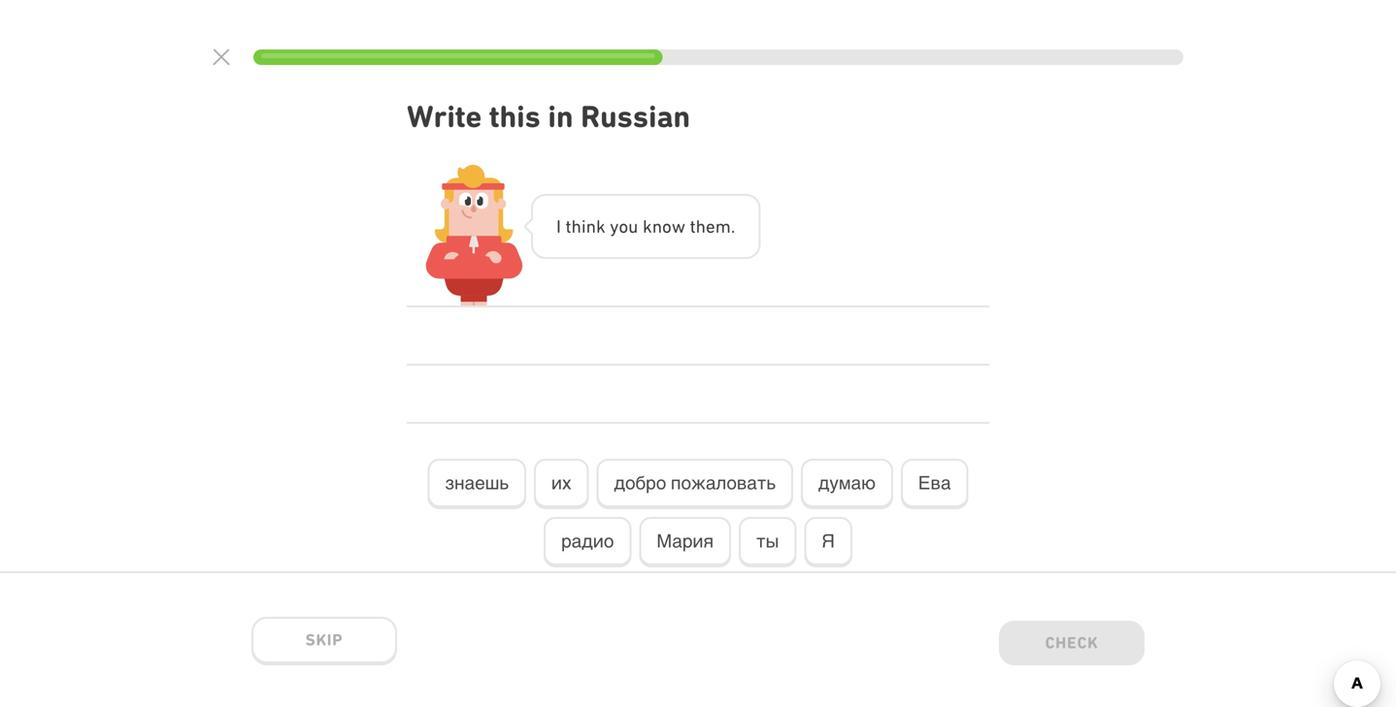 Task type: locate. For each thing, give the bounding box(es) containing it.
k right "u" at the top of page
[[643, 216, 652, 237]]

n left w
[[652, 216, 662, 237]]

h for i
[[571, 216, 581, 237]]

0 horizontal spatial k
[[596, 216, 606, 237]]

ева
[[918, 473, 951, 494]]

2 h from the left
[[696, 216, 706, 237]]

добро пожаловать
[[614, 473, 776, 494]]

e
[[706, 216, 715, 237]]

1 t from the left
[[566, 216, 571, 237]]

i
[[556, 216, 561, 237]]

t right w
[[690, 216, 696, 237]]

t
[[566, 216, 571, 237], [690, 216, 696, 237]]

skip button
[[251, 617, 397, 666]]

k
[[596, 216, 606, 237], [643, 216, 652, 237]]

h right w
[[696, 216, 706, 237]]

k left "y"
[[596, 216, 606, 237]]

добро
[[614, 473, 666, 494]]

2 t from the left
[[690, 216, 696, 237]]

1 horizontal spatial n
[[652, 216, 662, 237]]

.
[[731, 216, 735, 237]]

h
[[571, 216, 581, 237], [696, 216, 706, 237]]

я
[[822, 531, 835, 552]]

skip
[[305, 631, 343, 650]]

их
[[551, 473, 571, 494]]

1 horizontal spatial h
[[696, 216, 706, 237]]

t h e m .
[[690, 216, 735, 237]]

2 n from the left
[[652, 216, 662, 237]]

0 horizontal spatial n
[[586, 216, 596, 237]]

u
[[628, 216, 638, 237]]

0 horizontal spatial t
[[566, 216, 571, 237]]

russian
[[581, 99, 690, 134]]

1 n from the left
[[586, 216, 596, 237]]

0 horizontal spatial o
[[619, 216, 628, 237]]

progress bar
[[253, 50, 1184, 65]]

t right the i
[[566, 216, 571, 237]]

t for t h e m .
[[690, 216, 696, 237]]

пожаловать
[[671, 473, 776, 494]]

this
[[489, 99, 541, 134]]

1 horizontal spatial t
[[690, 216, 696, 237]]

k n o w
[[643, 216, 685, 237]]

n
[[586, 216, 596, 237], [652, 216, 662, 237]]

я button
[[804, 518, 852, 568]]

h right the i
[[571, 216, 581, 237]]

1 k from the left
[[596, 216, 606, 237]]

1 h from the left
[[571, 216, 581, 237]]

1 horizontal spatial o
[[662, 216, 672, 237]]

o
[[619, 216, 628, 237], [662, 216, 672, 237]]

o right i
[[619, 216, 628, 237]]

1 horizontal spatial k
[[643, 216, 652, 237]]

o right "u" at the top of page
[[662, 216, 672, 237]]

y
[[610, 216, 619, 237]]

0 horizontal spatial h
[[571, 216, 581, 237]]

n left "y"
[[586, 216, 596, 237]]

думаю button
[[801, 459, 893, 510]]

t h i n k y o u
[[566, 216, 638, 237]]

check
[[1045, 634, 1098, 653]]

их button
[[534, 459, 589, 510]]



Task type: vqa. For each thing, say whether or not it's contained in the screenshot.
знаешь button
yes



Task type: describe. For each thing, give the bounding box(es) containing it.
ты
[[756, 531, 779, 552]]

h for e
[[696, 216, 706, 237]]

думаю
[[818, 473, 876, 494]]

ева button
[[901, 459, 969, 510]]

мария button
[[639, 518, 731, 568]]

1 o from the left
[[619, 216, 628, 237]]

check button
[[999, 621, 1145, 670]]

in
[[548, 99, 573, 134]]

w
[[672, 216, 685, 237]]

радио button
[[544, 518, 631, 568]]

знаешь button
[[428, 459, 526, 510]]

write
[[407, 99, 482, 134]]

мария
[[657, 531, 714, 552]]

i
[[581, 216, 586, 237]]

радио
[[561, 531, 614, 552]]

2 o from the left
[[662, 216, 672, 237]]

2 k from the left
[[643, 216, 652, 237]]

t for t h i n k y o u
[[566, 216, 571, 237]]

write this in russian
[[407, 99, 690, 134]]

добро пожаловать button
[[597, 459, 793, 510]]

знаешь
[[445, 473, 509, 494]]

ты button
[[739, 518, 796, 568]]

m
[[715, 216, 731, 237]]



